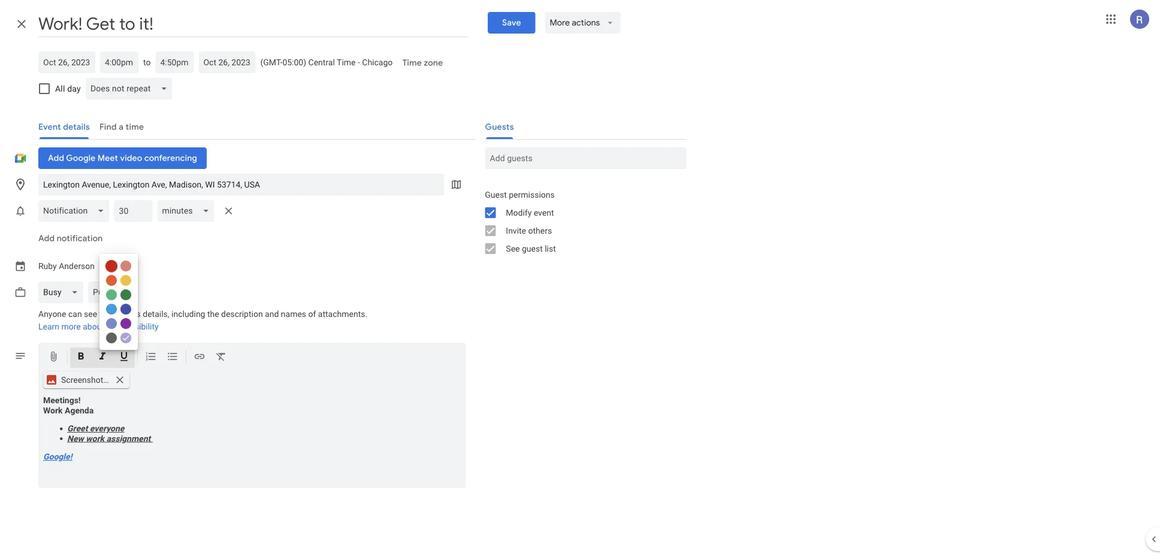 Task type: locate. For each thing, give the bounding box(es) containing it.
0 vertical spatial event
[[534, 208, 554, 218]]

google! link
[[43, 452, 72, 462]]

05:00)
[[283, 57, 306, 67]]

(gmt-
[[260, 57, 283, 67]]

Title text field
[[38, 11, 469, 37]]

sage, set event color menu item
[[106, 290, 117, 300]]

others
[[529, 226, 552, 236]]

see
[[506, 244, 520, 254]]

1 horizontal spatial event
[[534, 208, 554, 218]]

1 vertical spatial event
[[106, 322, 127, 332]]

Start date text field
[[43, 55, 91, 70]]

add notification
[[38, 233, 103, 244]]

None field
[[86, 78, 177, 100], [38, 200, 114, 222], [157, 200, 219, 222], [38, 282, 88, 303], [88, 282, 143, 303], [86, 78, 177, 100], [38, 200, 114, 222], [157, 200, 219, 222], [38, 282, 88, 303], [88, 282, 143, 303]]

more
[[61, 322, 81, 332]]

group
[[476, 186, 687, 258]]

event up others
[[534, 208, 554, 218]]

modify
[[506, 208, 532, 218]]

formatting options toolbar
[[38, 343, 466, 372]]

to
[[143, 57, 151, 67]]

about
[[83, 322, 104, 332]]

meetings! work agenda
[[43, 396, 94, 416]]

blueberry, set event color menu item
[[121, 304, 131, 315]]

central
[[309, 57, 335, 67]]

guest permissions
[[485, 190, 555, 200]]

learn more about event visibility link
[[38, 322, 159, 332]]

graphite, set event color menu item
[[106, 333, 117, 344]]

notification
[[57, 233, 103, 244]]

0 horizontal spatial event
[[106, 322, 127, 332]]

can
[[68, 309, 82, 319]]

grape, set event color menu item
[[121, 318, 131, 329]]

underline image
[[118, 351, 130, 365]]

event up graphite, set event color menu item
[[106, 322, 127, 332]]

peacock, set event color menu item
[[106, 304, 117, 315]]

save button
[[488, 12, 536, 34]]

event
[[534, 208, 554, 218], [106, 322, 127, 332]]

visibility
[[129, 322, 159, 332]]

insert link image
[[194, 351, 206, 365]]

Minutes in advance for notification number field
[[119, 200, 148, 222]]

group containing guest permissions
[[476, 186, 687, 258]]

time zone
[[403, 58, 443, 68]]

30 minutes before element
[[38, 198, 238, 224]]

Description text field
[[38, 396, 466, 486]]

bulleted list image
[[167, 351, 179, 365]]

time left -
[[337, 57, 356, 67]]

time left zone
[[403, 58, 422, 68]]

see guest list
[[506, 244, 556, 254]]

new
[[67, 434, 84, 444]]

learn
[[38, 322, 59, 332]]

meetings!
[[43, 396, 81, 406]]

everyone
[[90, 424, 124, 434]]

add
[[38, 233, 55, 244]]

tomato, set event color menu item
[[106, 260, 118, 272]]

invite
[[506, 226, 526, 236]]

all day
[[55, 84, 81, 94]]

assignment
[[106, 434, 151, 444]]

add notification button
[[34, 224, 108, 253]]

time
[[337, 57, 356, 67], [403, 58, 422, 68]]

arrow_drop_down
[[605, 17, 616, 28]]

italic image
[[97, 351, 109, 365]]

tangerine, set event color menu item
[[106, 275, 117, 286]]

1 horizontal spatial time
[[403, 58, 422, 68]]

actions
[[572, 17, 600, 28]]

ruby
[[38, 261, 57, 271]]

time zone button
[[398, 52, 448, 74]]



Task type: describe. For each thing, give the bounding box(es) containing it.
numbered list image
[[145, 351, 157, 365]]

names
[[281, 309, 306, 319]]

anyone
[[38, 309, 66, 319]]

flamingo, set event color menu item
[[121, 261, 131, 272]]

(gmt-05:00) central time - chicago
[[260, 57, 393, 67]]

work
[[43, 406, 63, 416]]

Start time text field
[[105, 55, 134, 70]]

Location text field
[[43, 174, 440, 195]]

and
[[265, 309, 279, 319]]

bold image
[[75, 351, 87, 365]]

guest
[[522, 244, 543, 254]]

see
[[84, 309, 97, 319]]

calendar color menu item
[[121, 333, 131, 344]]

permissions
[[509, 190, 555, 200]]

End time text field
[[160, 55, 189, 70]]

this
[[99, 309, 113, 319]]

work
[[86, 434, 104, 444]]

remove formatting image
[[215, 351, 227, 365]]

details,
[[143, 309, 169, 319]]

more
[[550, 17, 570, 28]]

banana, set event color menu item
[[121, 275, 131, 286]]

day
[[67, 84, 81, 94]]

time inside button
[[403, 58, 422, 68]]

save
[[502, 17, 521, 28]]

attachments.
[[318, 309, 368, 319]]

basil, set event color menu item
[[120, 289, 132, 301]]

event inside group
[[534, 208, 554, 218]]

event inside 'anyone can see this event's details, including the description and names of attachments. learn more about event visibility'
[[106, 322, 127, 332]]

-
[[358, 57, 360, 67]]

all
[[55, 84, 65, 94]]

modify event
[[506, 208, 554, 218]]

including
[[172, 309, 205, 319]]

guest
[[485, 190, 507, 200]]

list
[[545, 244, 556, 254]]

event's
[[115, 309, 141, 319]]

the
[[207, 309, 219, 319]]

google!
[[43, 452, 72, 462]]

description
[[221, 309, 263, 319]]

zone
[[424, 58, 443, 68]]

of
[[309, 309, 316, 319]]

invite others
[[506, 226, 552, 236]]

greet
[[67, 424, 88, 434]]

anderson
[[59, 261, 95, 271]]

End date text field
[[204, 55, 251, 70]]

anyone can see this event's details, including the description and names of attachments. learn more about event visibility
[[38, 309, 368, 332]]

lavender, set event color menu item
[[106, 318, 117, 329]]

Guests text field
[[490, 148, 682, 169]]

chicago
[[362, 57, 393, 67]]

0 horizontal spatial time
[[337, 57, 356, 67]]

agenda
[[65, 406, 94, 416]]

more actions arrow_drop_down
[[550, 17, 616, 28]]

greet everyone new work assignment
[[67, 424, 153, 444]]

ruby anderson
[[38, 261, 95, 271]]



Task type: vqa. For each thing, say whether or not it's contained in the screenshot.
29, no available times element
no



